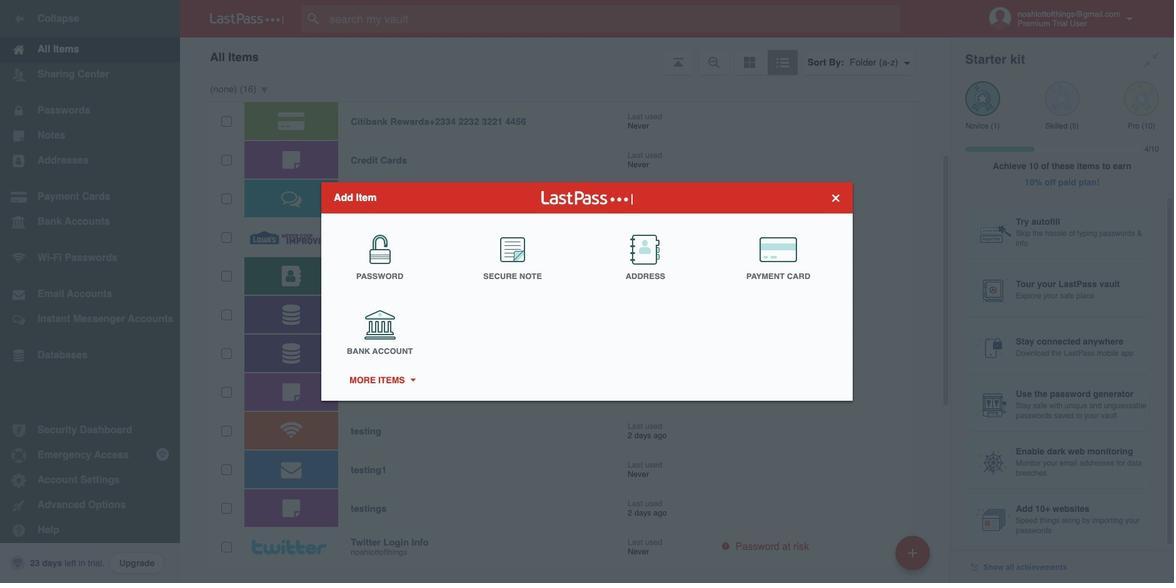 Task type: describe. For each thing, give the bounding box(es) containing it.
lastpass image
[[210, 13, 284, 24]]

new item image
[[908, 549, 917, 558]]

new item navigation
[[891, 533, 938, 584]]

Search search field
[[301, 5, 925, 33]]



Task type: vqa. For each thing, say whether or not it's contained in the screenshot.
"New item" navigation
yes



Task type: locate. For each thing, give the bounding box(es) containing it.
search my vault text field
[[301, 5, 925, 33]]

dialog
[[321, 183, 853, 401]]

main navigation navigation
[[0, 0, 180, 584]]

caret right image
[[408, 379, 417, 382]]

vault options navigation
[[180, 38, 950, 75]]



